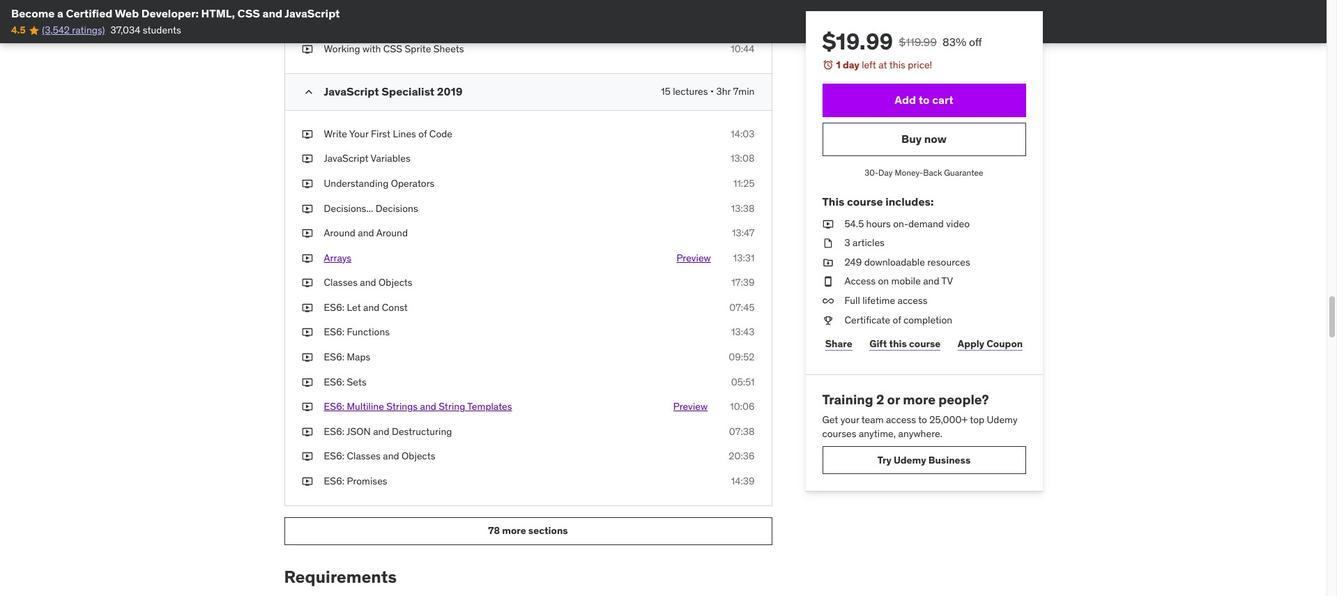 Task type: vqa. For each thing, say whether or not it's contained in the screenshot.


Task type: locate. For each thing, give the bounding box(es) containing it.
certificate of completion
[[845, 314, 953, 326]]

es6: for es6: functions
[[324, 326, 345, 339]]

05:51
[[732, 376, 755, 388]]

0 horizontal spatial course
[[847, 195, 884, 209]]

decisions... decisions
[[324, 202, 418, 215]]

of left the code
[[419, 127, 427, 140]]

around up "arrays"
[[324, 227, 356, 239]]

1 horizontal spatial course
[[910, 337, 941, 350]]

2019
[[437, 84, 463, 98]]

1 horizontal spatial udemy
[[987, 414, 1018, 426]]

1 to from the top
[[919, 93, 930, 107]]

es6:
[[324, 301, 345, 314], [324, 326, 345, 339], [324, 351, 345, 363], [324, 376, 345, 388], [324, 401, 345, 413], [324, 425, 345, 438], [324, 450, 345, 463], [324, 475, 345, 488]]

es6: for es6: maps
[[324, 351, 345, 363]]

add
[[895, 93, 917, 107]]

es6: left json
[[324, 425, 345, 438]]

8 es6: from the top
[[324, 475, 345, 488]]

css right html,
[[238, 6, 260, 20]]

small image
[[302, 85, 316, 99]]

to up anywhere.
[[919, 414, 928, 426]]

sheets
[[434, 43, 464, 55]]

xsmall image
[[302, 0, 313, 7], [302, 18, 313, 31], [302, 152, 313, 166], [302, 177, 313, 191], [823, 217, 834, 231], [823, 237, 834, 250], [302, 252, 313, 265], [823, 256, 834, 270], [823, 294, 834, 308], [302, 326, 313, 340], [302, 351, 313, 365], [302, 401, 313, 414], [302, 425, 313, 439], [302, 450, 313, 464], [302, 475, 313, 489]]

0 horizontal spatial css
[[238, 6, 260, 20]]

es6: up es6: promises
[[324, 450, 345, 463]]

preview for 13:31
[[677, 252, 711, 264]]

es6: left let
[[324, 301, 345, 314]]

xsmall image for es6: let and const
[[302, 301, 313, 315]]

course down completion
[[910, 337, 941, 350]]

resources
[[928, 256, 971, 268]]

this inside 'link'
[[890, 337, 907, 350]]

of down full lifetime access
[[893, 314, 902, 326]]

and up working with css sprite sheets
[[395, 18, 411, 30]]

1 vertical spatial access
[[887, 414, 917, 426]]

buy now
[[902, 132, 947, 146]]

1 vertical spatial udemy
[[894, 454, 927, 466]]

javascript up understanding
[[324, 152, 369, 165]]

1 es6: from the top
[[324, 301, 345, 314]]

5 es6: from the top
[[324, 401, 345, 413]]

training
[[823, 391, 874, 408]]

0 horizontal spatial udemy
[[894, 454, 927, 466]]

xsmall image left classes and objects on the top
[[302, 276, 313, 290]]

classes down arrays button
[[324, 276, 358, 289]]

to
[[919, 93, 930, 107], [919, 414, 928, 426]]

2 this from the top
[[890, 337, 907, 350]]

css right with
[[384, 43, 403, 55]]

this
[[890, 59, 906, 71], [890, 337, 907, 350]]

xsmall image left let
[[302, 301, 313, 315]]

0 vertical spatial of
[[419, 127, 427, 140]]

0 vertical spatial to
[[919, 93, 930, 107]]

es6: for es6: multiline strings and string templates
[[324, 401, 345, 413]]

javascript up working
[[285, 6, 340, 20]]

classes
[[324, 276, 358, 289], [347, 450, 381, 463]]

0 horizontal spatial more
[[502, 525, 526, 537]]

left
[[862, 59, 877, 71]]

buy
[[902, 132, 922, 146]]

es6: inside button
[[324, 401, 345, 413]]

es6: left "promises"
[[324, 475, 345, 488]]

ratings)
[[72, 24, 105, 37]]

xsmall image left working
[[302, 43, 313, 56]]

78
[[488, 525, 500, 537]]

to inside training 2 or more people? get your team access to 25,000+ top udemy courses anytime, anywhere.
[[919, 414, 928, 426]]

with
[[363, 43, 381, 55]]

variables
[[371, 152, 411, 165]]

preview
[[677, 252, 711, 264], [674, 401, 708, 413]]

15 lectures • 3hr 7min
[[661, 85, 755, 97]]

xsmall image for around and around
[[302, 227, 313, 240]]

3hr
[[717, 85, 731, 97]]

hours
[[867, 217, 891, 230]]

this right gift
[[890, 337, 907, 350]]

and right let
[[363, 301, 380, 314]]

es6: for es6: sets
[[324, 376, 345, 388]]

7 es6: from the top
[[324, 450, 345, 463]]

objects down "destructuring"
[[402, 450, 436, 463]]

guarantee
[[945, 167, 984, 178]]

1 horizontal spatial around
[[376, 227, 408, 239]]

classes up "promises"
[[347, 450, 381, 463]]

14:39
[[732, 475, 755, 488]]

0 vertical spatial this
[[890, 59, 906, 71]]

xsmall image for write your first lines of code
[[302, 127, 313, 141]]

0 vertical spatial more
[[903, 391, 936, 408]]

javascript right small image
[[324, 84, 379, 98]]

2 es6: from the top
[[324, 326, 345, 339]]

1 vertical spatial classes
[[347, 450, 381, 463]]

javascript variables
[[324, 152, 411, 165]]

3 es6: from the top
[[324, 351, 345, 363]]

udemy right 'top'
[[987, 414, 1018, 426]]

around
[[324, 227, 356, 239], [376, 227, 408, 239]]

17:39
[[732, 276, 755, 289]]

$19.99 $119.99 83% off
[[823, 27, 983, 56]]

1 vertical spatial more
[[502, 525, 526, 537]]

get
[[823, 414, 839, 426]]

strings
[[387, 401, 418, 413]]

0 horizontal spatial around
[[324, 227, 356, 239]]

1 vertical spatial course
[[910, 337, 941, 350]]

string
[[439, 401, 465, 413]]

now
[[925, 132, 947, 146]]

sections
[[529, 525, 568, 537]]

or
[[888, 391, 901, 408]]

4 es6: from the top
[[324, 376, 345, 388]]

xsmall image left the es6: sets
[[302, 376, 313, 389]]

10:44
[[731, 43, 755, 55]]

buy now button
[[823, 122, 1026, 156]]

downloadable
[[865, 256, 926, 268]]

1 vertical spatial this
[[890, 337, 907, 350]]

es6: down the es6: sets
[[324, 401, 345, 413]]

access down mobile
[[898, 294, 928, 307]]

es6: multiline strings and string templates button
[[324, 401, 512, 414]]

2 vertical spatial javascript
[[324, 152, 369, 165]]

become
[[11, 6, 55, 20]]

es6: up "es6: maps" on the left bottom of page
[[324, 326, 345, 339]]

0 vertical spatial course
[[847, 195, 884, 209]]

1 vertical spatial to
[[919, 414, 928, 426]]

javascript
[[285, 6, 340, 20], [324, 84, 379, 98], [324, 152, 369, 165]]

es6: for es6: promises
[[324, 475, 345, 488]]

xsmall image up share
[[823, 314, 834, 327]]

es6: let and const
[[324, 301, 408, 314]]

xsmall image for decisions... decisions
[[302, 202, 313, 216]]

83%
[[943, 35, 967, 49]]

es6: left "maps"
[[324, 351, 345, 363]]

1 vertical spatial preview
[[674, 401, 708, 413]]

0 vertical spatial preview
[[677, 252, 711, 264]]

access down or
[[887, 414, 917, 426]]

2
[[877, 391, 885, 408]]

13:31
[[734, 252, 755, 264]]

full lifetime access
[[845, 294, 928, 307]]

13:38
[[732, 202, 755, 215]]

xsmall image left around and around
[[302, 227, 313, 240]]

write
[[324, 127, 347, 140]]

udemy inside 'link'
[[894, 454, 927, 466]]

web
[[115, 6, 139, 20]]

xsmall image left write
[[302, 127, 313, 141]]

course up 54.5
[[847, 195, 884, 209]]

of
[[419, 127, 427, 140], [893, 314, 902, 326]]

your
[[349, 127, 369, 140]]

at
[[879, 59, 888, 71]]

1 vertical spatial javascript
[[324, 84, 379, 98]]

6 es6: from the top
[[324, 425, 345, 438]]

2 horizontal spatial css
[[384, 43, 403, 55]]

certified
[[66, 6, 113, 20]]

this right 'at'
[[890, 59, 906, 71]]

es6: for es6:  classes and objects
[[324, 450, 345, 463]]

and left the string
[[420, 401, 437, 413]]

es6: multiline strings and string templates
[[324, 401, 512, 413]]

business
[[929, 454, 971, 466]]

more right or
[[903, 391, 936, 408]]

preview left 13:31
[[677, 252, 711, 264]]

0 vertical spatial objects
[[379, 276, 413, 289]]

1 horizontal spatial more
[[903, 391, 936, 408]]

css up working
[[324, 18, 343, 30]]

and down decisions... decisions
[[358, 227, 374, 239]]

first
[[371, 127, 391, 140]]

xsmall image left decisions...
[[302, 202, 313, 216]]

mobile
[[892, 275, 921, 288]]

25,000+
[[930, 414, 968, 426]]

2 to from the top
[[919, 414, 928, 426]]

to left cart
[[919, 93, 930, 107]]

1 this from the top
[[890, 59, 906, 71]]

maps
[[347, 351, 371, 363]]

code
[[430, 127, 453, 140]]

working
[[324, 43, 360, 55]]

preview left 10:06
[[674, 401, 708, 413]]

1 vertical spatial of
[[893, 314, 902, 326]]

07:45
[[730, 301, 755, 314]]

0 vertical spatial javascript
[[285, 6, 340, 20]]

udemy right try
[[894, 454, 927, 466]]

udemy
[[987, 414, 1018, 426], [894, 454, 927, 466]]

sets
[[347, 376, 367, 388]]

more right 78
[[502, 525, 526, 537]]

animations
[[413, 18, 462, 30]]

objects up const
[[379, 276, 413, 289]]

xsmall image
[[302, 43, 313, 56], [302, 127, 313, 141], [302, 202, 313, 216], [302, 227, 313, 240], [823, 275, 834, 289], [302, 276, 313, 290], [302, 301, 313, 315], [823, 314, 834, 327], [302, 376, 313, 389]]

es6: left the sets at left bottom
[[324, 376, 345, 388]]

around down decisions
[[376, 227, 408, 239]]

and down es6: json and destructuring
[[383, 450, 399, 463]]

14:03
[[731, 127, 755, 140]]

1 horizontal spatial of
[[893, 314, 902, 326]]

07:38
[[729, 425, 755, 438]]

0 vertical spatial udemy
[[987, 414, 1018, 426]]

sprite
[[405, 43, 431, 55]]

people?
[[939, 391, 990, 408]]

and right json
[[373, 425, 390, 438]]

es6: promises
[[324, 475, 388, 488]]



Task type: describe. For each thing, give the bounding box(es) containing it.
decisions
[[376, 202, 418, 215]]

54.5
[[845, 217, 864, 230]]

lifetime
[[863, 294, 896, 307]]

around and around
[[324, 227, 408, 239]]

javascript for javascript specialist 2019
[[324, 84, 379, 98]]

and right html,
[[263, 6, 283, 20]]

•
[[711, 85, 714, 97]]

day
[[843, 59, 860, 71]]

anytime,
[[859, 427, 896, 440]]

es6: for es6: json and destructuring
[[324, 425, 345, 438]]

const
[[382, 301, 408, 314]]

54.5 hours on-demand video
[[845, 217, 970, 230]]

15
[[661, 85, 671, 97]]

09:52
[[729, 351, 755, 363]]

promises
[[347, 475, 388, 488]]

specialist
[[382, 84, 435, 98]]

html,
[[201, 6, 235, 20]]

access on mobile and tv
[[845, 275, 954, 288]]

0 vertical spatial access
[[898, 294, 928, 307]]

1 horizontal spatial css
[[324, 18, 343, 30]]

and left "tv"
[[924, 275, 940, 288]]

articles
[[853, 237, 885, 249]]

a
[[57, 6, 63, 20]]

30-
[[865, 167, 879, 178]]

249 downloadable resources
[[845, 256, 971, 268]]

xsmall image for es6: sets
[[302, 376, 313, 389]]

alarm image
[[823, 59, 834, 70]]

gift
[[870, 337, 888, 350]]

es6:  classes and objects
[[324, 450, 436, 463]]

$119.99
[[899, 35, 938, 49]]

course inside 'link'
[[910, 337, 941, 350]]

coupon
[[987, 337, 1023, 350]]

apply
[[958, 337, 985, 350]]

to inside button
[[919, 93, 930, 107]]

let
[[347, 301, 361, 314]]

json
[[347, 425, 371, 438]]

udemy inside training 2 or more people? get your team access to 25,000+ top udemy courses anytime, anywhere.
[[987, 414, 1018, 426]]

(3,542
[[42, 24, 70, 37]]

0 horizontal spatial of
[[419, 127, 427, 140]]

templates
[[468, 401, 512, 413]]

249
[[845, 256, 862, 268]]

more inside button
[[502, 525, 526, 537]]

78 more sections button
[[284, 517, 773, 545]]

and up es6: let and const
[[360, 276, 376, 289]]

operators
[[391, 177, 435, 190]]

video
[[947, 217, 970, 230]]

78 more sections
[[488, 525, 568, 537]]

functions
[[347, 326, 390, 339]]

more inside training 2 or more people? get your team access to 25,000+ top udemy courses anytime, anywhere.
[[903, 391, 936, 408]]

1 around from the left
[[324, 227, 356, 239]]

13:43
[[732, 326, 755, 339]]

10:06
[[730, 401, 755, 413]]

2 around from the left
[[376, 227, 408, 239]]

$19.99
[[823, 27, 894, 56]]

destructuring
[[392, 425, 452, 438]]

working with css sprite sheets
[[324, 43, 464, 55]]

courses
[[823, 427, 857, 440]]

11:25
[[734, 177, 755, 190]]

xsmall image left 'access'
[[823, 275, 834, 289]]

transitions
[[345, 18, 392, 30]]

xsmall image for working with css sprite sheets
[[302, 43, 313, 56]]

gift this course
[[870, 337, 941, 350]]

1 vertical spatial objects
[[402, 450, 436, 463]]

add to cart
[[895, 93, 954, 107]]

lectures
[[673, 85, 708, 97]]

37,034 students
[[111, 24, 181, 37]]

es6: json and destructuring
[[324, 425, 452, 438]]

multiline
[[347, 401, 384, 413]]

lines
[[393, 127, 416, 140]]

your
[[841, 414, 860, 426]]

30-day money-back guarantee
[[865, 167, 984, 178]]

back
[[924, 167, 943, 178]]

certificate
[[845, 314, 891, 326]]

become a certified web developer: html, css and javascript
[[11, 6, 340, 20]]

preview for 10:06
[[674, 401, 708, 413]]

37,034
[[111, 24, 141, 37]]

13:08
[[731, 152, 755, 165]]

off
[[970, 35, 983, 49]]

price!
[[908, 59, 933, 71]]

apply coupon button
[[955, 330, 1026, 358]]

javascript for javascript variables
[[324, 152, 369, 165]]

classes and objects
[[324, 276, 413, 289]]

1 day left at this price!
[[837, 59, 933, 71]]

0 vertical spatial classes
[[324, 276, 358, 289]]

cart
[[933, 93, 954, 107]]

access inside training 2 or more people? get your team access to 25,000+ top udemy courses anytime, anywhere.
[[887, 414, 917, 426]]

13:47
[[732, 227, 755, 239]]

es6: sets
[[324, 376, 367, 388]]

try udemy business link
[[823, 447, 1026, 474]]

es6: functions
[[324, 326, 390, 339]]

1
[[837, 59, 841, 71]]

xsmall image for classes and objects
[[302, 276, 313, 290]]

and inside es6: multiline strings and string templates button
[[420, 401, 437, 413]]

includes:
[[886, 195, 934, 209]]

on-
[[894, 217, 909, 230]]

completion
[[904, 314, 953, 326]]

share button
[[823, 330, 856, 358]]

20:36
[[729, 450, 755, 463]]

es6: for es6: let and const
[[324, 301, 345, 314]]

arrays
[[324, 252, 352, 264]]



